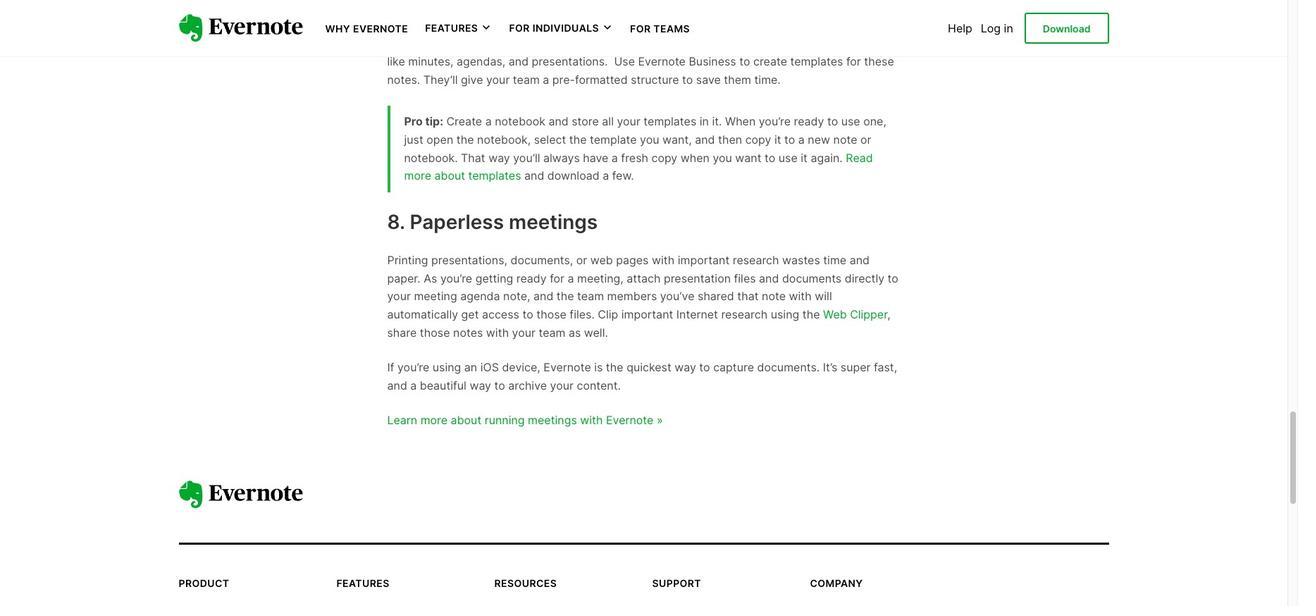 Task type: vqa. For each thing, say whether or not it's contained in the screenshot.
For
yes



Task type: describe. For each thing, give the bounding box(es) containing it.
a left new
[[799, 133, 805, 147]]

you're inside if you're using an ios device, evernote is the quickest way to capture documents. it's super fast, and a beautiful way to archive your content.
[[398, 360, 430, 374]]

learn
[[387, 413, 418, 427]]

have
[[583, 151, 609, 165]]

,
[[888, 307, 891, 321]]

and up "directly"
[[850, 253, 870, 267]]

notes.
[[387, 72, 420, 87]]

about for templates
[[435, 169, 465, 183]]

device,
[[502, 360, 541, 374]]

and right files
[[759, 271, 779, 285]]

to left new
[[785, 133, 796, 147]]

internet
[[677, 307, 718, 321]]

your inside create a notebook and store all your templates in it. when you're ready to use one, just open the notebook, select the template you want, and then copy it to a new note or notebook. that way you'll always have a fresh copy when you want to use it again.
[[617, 114, 641, 129]]

types
[[776, 36, 806, 50]]

one,
[[864, 114, 887, 129]]

1 horizontal spatial use
[[842, 114, 861, 129]]

in
[[387, 18, 397, 32]]

the up files.
[[557, 289, 574, 303]]

to up them
[[740, 54, 751, 69]]

business inside can help you and your team eliminate most of the paper that meetings invariably generate. meetings tend to revolve around the same types of documents, like minutes, agendas, and presentations.  use evernote business to create templates for these notes. they'll give your team a pre-formatted structure to save them time.
[[689, 54, 737, 69]]

meetings
[[548, 36, 597, 50]]

using inside if you're using an ios device, evernote is the quickest way to capture documents. it's super fast, and a beautiful way to archive your content.
[[433, 360, 461, 374]]

company
[[810, 577, 863, 589]]

presentation
[[664, 271, 731, 285]]

you're inside printing presentations, documents, or web pages with important research wastes time and paper. as you're getting ready for a meeting, attach presentation files and documents directly to your meeting agenda note, and the team members you've shared that note with will automatically get access to those files. clip important internet research using the
[[441, 271, 473, 285]]

and right note,
[[534, 289, 554, 303]]

1 horizontal spatial copy
[[746, 133, 772, 147]]

evernote left »
[[606, 413, 654, 427]]

the inside if you're using an ios device, evernote is the quickest way to capture documents. it's super fast, and a beautiful way to archive your content.
[[606, 360, 624, 374]]

2 horizontal spatial you
[[713, 151, 732, 165]]

1 vertical spatial features
[[337, 577, 390, 589]]

revolve
[[641, 36, 680, 50]]

and download a few.
[[521, 169, 634, 183]]

way inside create a notebook and store all your templates in it. when you're ready to use one, just open the notebook, select the template you want, and then copy it to a new note or notebook. that way you'll always have a fresh copy when you want to use it again.
[[489, 151, 510, 165]]

web
[[591, 253, 613, 267]]

members
[[607, 289, 657, 303]]

tip:
[[426, 114, 443, 129]]

to down ios
[[495, 378, 505, 393]]

eliminate
[[679, 18, 727, 32]]

more for read more about templates
[[404, 169, 431, 183]]

and inside if you're using an ios device, evernote is the quickest way to capture documents. it's super fast, and a beautiful way to archive your content.
[[387, 378, 407, 393]]

as
[[569, 325, 581, 339]]

beautiful
[[420, 378, 467, 393]]

1 vertical spatial meetings
[[509, 210, 598, 234]]

1 vertical spatial way
[[675, 360, 697, 374]]

meeting
[[414, 289, 457, 303]]

to up new
[[828, 114, 838, 129]]

to right "directly"
[[888, 271, 899, 285]]

documents
[[783, 271, 842, 285]]

those inside , share those notes with your team as well.
[[420, 325, 450, 339]]

they'll
[[424, 72, 458, 87]]

with down content.
[[580, 413, 603, 427]]

fact,
[[400, 18, 424, 32]]

printing presentations, documents, or web pages with important research wastes time and paper. as you're getting ready for a meeting, attach presentation files and documents directly to your meeting agenda note, and the team members you've shared that note with will automatically get access to those files. clip important internet research using the
[[387, 253, 899, 321]]

the down the store
[[569, 133, 587, 147]]

will
[[815, 289, 832, 303]]

invariably
[[440, 36, 490, 50]]

can
[[528, 18, 548, 32]]

a inside printing presentations, documents, or web pages with important research wastes time and paper. as you're getting ready for a meeting, attach presentation files and documents directly to your meeting agenda note, and the team members you've shared that note with will automatically get access to those files. clip important internet research using the
[[568, 271, 574, 285]]

resources
[[495, 577, 557, 589]]

store
[[572, 114, 599, 129]]

learn more about running meetings with evernote »
[[387, 413, 663, 427]]

note inside create a notebook and store all your templates in it. when you're ready to use one, just open the notebook, select the template you want, and then copy it to a new note or notebook. that way you'll always have a fresh copy when you want to use it again.
[[834, 133, 858, 147]]

documents, inside printing presentations, documents, or web pages with important research wastes time and paper. as you're getting ready for a meeting, attach presentation files and documents directly to your meeting agenda note, and the team members you've shared that note with will automatically get access to those files. clip important internet research using the
[[511, 253, 573, 267]]

note,
[[503, 289, 531, 303]]

individuals
[[533, 22, 599, 34]]

1 horizontal spatial you
[[640, 133, 660, 147]]

a up "notebook," at the left of the page
[[486, 114, 492, 129]]

directly
[[845, 271, 885, 285]]

files.
[[570, 307, 595, 321]]

and up when at top right
[[695, 133, 715, 147]]

to left capture
[[700, 360, 710, 374]]

download link
[[1025, 13, 1109, 44]]

getting
[[476, 271, 513, 285]]

0 vertical spatial it
[[775, 133, 782, 147]]

your inside printing presentations, documents, or web pages with important research wastes time and paper. as you're getting ready for a meeting, attach presentation files and documents directly to your meeting agenda note, and the team members you've shared that note with will automatically get access to those files. clip important internet research using the
[[387, 289, 411, 303]]

with inside , share those notes with your team as well.
[[486, 325, 509, 339]]

or inside create a notebook and store all your templates in it. when you're ready to use one, just open the notebook, select the template you want, and then copy it to a new note or notebook. that way you'll always have a fresh copy when you want to use it again.
[[861, 133, 872, 147]]

, share those notes with your team as well.
[[387, 307, 891, 339]]

for teams link
[[630, 21, 690, 35]]

just
[[404, 133, 424, 147]]

templates inside read more about templates
[[469, 169, 521, 183]]

same
[[744, 36, 773, 50]]

1 vertical spatial of
[[809, 36, 820, 50]]

create a notebook and store all your templates in it. when you're ready to use one, just open the notebook, select the template you want, and then copy it to a new note or notebook. that way you'll always have a fresh copy when you want to use it again.
[[404, 114, 887, 165]]

when
[[681, 151, 710, 165]]

more for learn more about running meetings with evernote »
[[421, 413, 448, 427]]

documents, inside can help you and your team eliminate most of the paper that meetings invariably generate. meetings tend to revolve around the same types of documents, like minutes, agendas, and presentations.  use evernote business to create templates for these notes. they'll give your team a pre-formatted structure to save them time.
[[823, 36, 885, 50]]

for inside can help you and your team eliminate most of the paper that meetings invariably generate. meetings tend to revolve around the same types of documents, like minutes, agendas, and presentations.  use evernote business to create templates for these notes. they'll give your team a pre-formatted structure to save them time.
[[847, 54, 861, 69]]

new
[[808, 133, 831, 147]]

access
[[482, 307, 520, 321]]

0 horizontal spatial important
[[622, 307, 674, 321]]

help link
[[948, 21, 973, 35]]

running
[[485, 413, 525, 427]]

features inside features button
[[425, 22, 478, 34]]

quickest
[[627, 360, 672, 374]]

notebook,
[[477, 133, 531, 147]]

that
[[461, 151, 486, 165]]

read
[[846, 151, 873, 165]]

note inside printing presentations, documents, or web pages with important research wastes time and paper. as you're getting ready for a meeting, attach presentation files and documents directly to your meeting agenda note, and the team members you've shared that note with will automatically get access to those files. clip important internet research using the
[[762, 289, 786, 303]]

save
[[697, 72, 721, 87]]

to left save
[[683, 72, 693, 87]]

files
[[734, 271, 756, 285]]

1 horizontal spatial it
[[801, 151, 808, 165]]

for for for individuals
[[509, 22, 530, 34]]

web clipper link
[[824, 307, 888, 321]]

tend
[[600, 36, 624, 50]]

learn more about running meetings with evernote » link
[[387, 413, 663, 427]]

it's
[[823, 360, 838, 374]]

pre-
[[553, 72, 575, 87]]

documents.
[[758, 360, 820, 374]]

you inside can help you and your team eliminate most of the paper that meetings invariably generate. meetings tend to revolve around the same types of documents, like minutes, agendas, and presentations.  use evernote business to create templates for these notes. they'll give your team a pre-formatted structure to save them time.
[[577, 18, 596, 32]]

0 vertical spatial research
[[733, 253, 779, 267]]

web clipper
[[824, 307, 888, 321]]

0 vertical spatial business
[[478, 18, 525, 32]]

if
[[387, 360, 394, 374]]

download
[[1043, 22, 1091, 34]]

if you're using an ios device, evernote is the quickest way to capture documents. it's super fast, and a beautiful way to archive your content.
[[387, 360, 898, 393]]

create
[[754, 54, 788, 69]]

meeting,
[[577, 271, 624, 285]]

read more about templates link
[[404, 151, 873, 183]]

share
[[387, 325, 417, 339]]

using inside printing presentations, documents, or web pages with important research wastes time and paper. as you're getting ready for a meeting, attach presentation files and documents directly to your meeting agenda note, and the team members you've shared that note with will automatically get access to those files. clip important internet research using the
[[771, 307, 800, 321]]

with up attach
[[652, 253, 675, 267]]



Task type: locate. For each thing, give the bounding box(es) containing it.
documents, up note,
[[511, 253, 573, 267]]

1 vertical spatial about
[[451, 413, 482, 427]]

those inside printing presentations, documents, or web pages with important research wastes time and paper. as you're getting ready for a meeting, attach presentation files and documents directly to your meeting agenda note, and the team members you've shared that note with will automatically get access to those files. clip important internet research using the
[[537, 307, 567, 321]]

to right tend
[[628, 36, 638, 50]]

that
[[829, 18, 850, 32], [738, 289, 759, 303]]

log in link
[[981, 21, 1014, 35]]

important up presentation
[[678, 253, 730, 267]]

0 vertical spatial you're
[[759, 114, 791, 129]]

0 horizontal spatial in
[[700, 114, 709, 129]]

ready up note,
[[517, 271, 547, 285]]

templates inside can help you and your team eliminate most of the paper that meetings invariably generate. meetings tend to revolve around the same types of documents, like minutes, agendas, and presentations.  use evernote business to create templates for these notes. they'll give your team a pre-formatted structure to save them time.
[[791, 54, 844, 69]]

0 horizontal spatial using
[[433, 360, 461, 374]]

0 vertical spatial templates
[[791, 54, 844, 69]]

select
[[534, 133, 566, 147]]

more
[[404, 169, 431, 183], [421, 413, 448, 427]]

documents, up these
[[823, 36, 885, 50]]

that inside can help you and your team eliminate most of the paper that meetings invariably generate. meetings tend to revolve around the same types of documents, like minutes, agendas, and presentations.  use evernote business to create templates for these notes. they'll give your team a pre-formatted structure to save them time.
[[829, 18, 850, 32]]

0 horizontal spatial use
[[779, 151, 798, 165]]

2 vertical spatial you're
[[398, 360, 430, 374]]

log
[[981, 21, 1001, 35]]

presentations,
[[431, 253, 508, 267]]

minutes,
[[408, 54, 454, 69]]

0 vertical spatial that
[[829, 18, 850, 32]]

team left as
[[539, 325, 566, 339]]

business up save
[[689, 54, 737, 69]]

features button
[[425, 21, 492, 35]]

0 vertical spatial features
[[425, 22, 478, 34]]

fast,
[[874, 360, 898, 374]]

about for running
[[451, 413, 482, 427]]

create
[[447, 114, 482, 129]]

templates up want,
[[644, 114, 697, 129]]

teams
[[654, 23, 690, 35]]

your down access
[[512, 325, 536, 339]]

a left few.
[[603, 169, 609, 183]]

why evernote link
[[325, 21, 408, 35]]

team
[[649, 18, 676, 32], [513, 72, 540, 87], [578, 289, 604, 303], [539, 325, 566, 339]]

2 vertical spatial you
[[713, 151, 732, 165]]

evernote inside can help you and your team eliminate most of the paper that meetings invariably generate. meetings tend to revolve around the same types of documents, like minutes, agendas, and presentations.  use evernote business to create templates for these notes. they'll give your team a pre-formatted structure to save them time.
[[638, 54, 686, 69]]

printing
[[387, 253, 428, 267]]

around
[[683, 36, 720, 50]]

of
[[760, 18, 771, 32], [809, 36, 820, 50]]

1 vertical spatial business
[[689, 54, 737, 69]]

team inside printing presentations, documents, or web pages with important research wastes time and paper. as you're getting ready for a meeting, attach presentation files and documents directly to your meeting agenda note, and the team members you've shared that note with will automatically get access to those files. clip important internet research using the
[[578, 289, 604, 303]]

0 vertical spatial ready
[[794, 114, 825, 129]]

more inside read more about templates
[[404, 169, 431, 183]]

0 horizontal spatial of
[[760, 18, 771, 32]]

1 vertical spatial more
[[421, 413, 448, 427]]

business
[[478, 18, 525, 32], [689, 54, 737, 69]]

it left new
[[775, 133, 782, 147]]

to
[[628, 36, 638, 50], [740, 54, 751, 69], [683, 72, 693, 87], [828, 114, 838, 129], [785, 133, 796, 147], [765, 151, 776, 165], [888, 271, 899, 285], [523, 307, 534, 321], [700, 360, 710, 374], [495, 378, 505, 393]]

a inside if you're using an ios device, evernote is the quickest way to capture documents. it's super fast, and a beautiful way to archive your content.
[[411, 378, 417, 393]]

about left running
[[451, 413, 482, 427]]

in inside create a notebook and store all your templates in it. when you're ready to use one, just open the notebook, select the template you want, and then copy it to a new note or notebook. that way you'll always have a fresh copy when you want to use it again.
[[700, 114, 709, 129]]

0 horizontal spatial you're
[[398, 360, 430, 374]]

fresh
[[621, 151, 649, 165]]

1 vertical spatial copy
[[652, 151, 678, 165]]

you're right the when
[[759, 114, 791, 129]]

1 horizontal spatial note
[[834, 133, 858, 147]]

a down template
[[612, 151, 618, 165]]

1 horizontal spatial ready
[[794, 114, 825, 129]]

and down if
[[387, 378, 407, 393]]

notebook.
[[404, 151, 458, 165]]

those left files.
[[537, 307, 567, 321]]

1 horizontal spatial business
[[689, 54, 737, 69]]

1 vertical spatial it
[[801, 151, 808, 165]]

for left meeting,
[[550, 271, 565, 285]]

then
[[718, 133, 743, 147]]

time
[[824, 253, 847, 267]]

your up tend
[[623, 18, 646, 32]]

your right the archive
[[550, 378, 574, 393]]

in right log at the top of the page
[[1004, 21, 1014, 35]]

0 horizontal spatial that
[[738, 289, 759, 303]]

you up fresh
[[640, 133, 660, 147]]

or left web
[[577, 253, 588, 267]]

a left beautiful
[[411, 378, 417, 393]]

1 vertical spatial use
[[779, 151, 798, 165]]

for up generate.
[[509, 22, 530, 34]]

0 vertical spatial documents,
[[823, 36, 885, 50]]

0 vertical spatial more
[[404, 169, 431, 183]]

1 vertical spatial evernote logo image
[[179, 481, 303, 509]]

0 vertical spatial meetings
[[387, 36, 437, 50]]

using down documents
[[771, 307, 800, 321]]

0 vertical spatial of
[[760, 18, 771, 32]]

0 vertical spatial you
[[577, 18, 596, 32]]

0 horizontal spatial for
[[509, 22, 530, 34]]

0 vertical spatial evernote logo image
[[179, 14, 303, 42]]

copy
[[746, 133, 772, 147], [652, 151, 678, 165]]

templates down the that
[[469, 169, 521, 183]]

structure
[[631, 72, 679, 87]]

for teams
[[630, 23, 690, 35]]

those
[[537, 307, 567, 321], [420, 325, 450, 339]]

and down you'll
[[525, 169, 545, 183]]

like
[[387, 54, 405, 69]]

1 vertical spatial you
[[640, 133, 660, 147]]

as
[[424, 271, 437, 285]]

meetings down fact,
[[387, 36, 437, 50]]

»
[[657, 413, 663, 427]]

pro tip:
[[404, 114, 443, 129]]

use left one,
[[842, 114, 861, 129]]

for up the 'revolve'
[[630, 23, 651, 35]]

you're inside create a notebook and store all your templates in it. when you're ready to use one, just open the notebook, select the template you want, and then copy it to a new note or notebook. that way you'll always have a fresh copy when you want to use it again.
[[759, 114, 791, 129]]

research
[[733, 253, 779, 267], [722, 307, 768, 321]]

open
[[427, 133, 454, 147]]

the down 'will' at the right of page
[[803, 307, 820, 321]]

and down generate.
[[509, 54, 529, 69]]

those down automatically
[[420, 325, 450, 339]]

0 vertical spatial use
[[842, 114, 861, 129]]

ready up new
[[794, 114, 825, 129]]

1 horizontal spatial for
[[630, 23, 651, 35]]

0 horizontal spatial note
[[762, 289, 786, 303]]

0 horizontal spatial ready
[[517, 271, 547, 285]]

your inside if you're using an ios device, evernote is the quickest way to capture documents. it's super fast, and a beautiful way to archive your content.
[[550, 378, 574, 393]]

log in
[[981, 21, 1014, 35]]

read more about templates
[[404, 151, 873, 183]]

1 horizontal spatial or
[[861, 133, 872, 147]]

clipper
[[850, 307, 888, 321]]

1 horizontal spatial those
[[537, 307, 567, 321]]

a
[[543, 72, 550, 87], [486, 114, 492, 129], [799, 133, 805, 147], [612, 151, 618, 165], [603, 169, 609, 183], [568, 271, 574, 285], [411, 378, 417, 393]]

it left again. at the top right
[[801, 151, 808, 165]]

that down files
[[738, 289, 759, 303]]

0 vertical spatial way
[[489, 151, 510, 165]]

0 horizontal spatial features
[[337, 577, 390, 589]]

0 horizontal spatial templates
[[469, 169, 521, 183]]

and up tend
[[599, 18, 619, 32]]

0 vertical spatial for
[[847, 54, 861, 69]]

a inside can help you and your team eliminate most of the paper that meetings invariably generate. meetings tend to revolve around the same types of documents, like minutes, agendas, and presentations.  use evernote business to create templates for these notes. they'll give your team a pre-formatted structure to save them time.
[[543, 72, 550, 87]]

0 horizontal spatial or
[[577, 253, 588, 267]]

research down shared at right
[[722, 307, 768, 321]]

to down note,
[[523, 307, 534, 321]]

for inside printing presentations, documents, or web pages with important research wastes time and paper. as you're getting ready for a meeting, attach presentation files and documents directly to your meeting agenda note, and the team members you've shared that note with will automatically get access to those files. clip important internet research using the
[[550, 271, 565, 285]]

few.
[[612, 169, 634, 183]]

about inside read more about templates
[[435, 169, 465, 183]]

evernote up invariably
[[427, 18, 475, 32]]

using up beautiful
[[433, 360, 461, 374]]

1 vertical spatial or
[[577, 253, 588, 267]]

and up select
[[549, 114, 569, 129]]

for inside button
[[509, 22, 530, 34]]

your right all
[[617, 114, 641, 129]]

templates down the types
[[791, 54, 844, 69]]

0 vertical spatial using
[[771, 307, 800, 321]]

1 horizontal spatial that
[[829, 18, 850, 32]]

0 horizontal spatial it
[[775, 133, 782, 147]]

template
[[590, 133, 637, 147]]

the up the types
[[774, 18, 791, 32]]

team up files.
[[578, 289, 604, 303]]

meetings down the archive
[[528, 413, 577, 427]]

use left again. at the top right
[[779, 151, 798, 165]]

0 vertical spatial note
[[834, 133, 858, 147]]

way
[[489, 151, 510, 165], [675, 360, 697, 374], [470, 378, 491, 393]]

help
[[551, 18, 574, 32]]

0 vertical spatial important
[[678, 253, 730, 267]]

ready
[[794, 114, 825, 129], [517, 271, 547, 285]]

1 horizontal spatial documents,
[[823, 36, 885, 50]]

for individuals button
[[509, 21, 613, 35]]

1 horizontal spatial you're
[[441, 271, 473, 285]]

paperless
[[410, 210, 504, 234]]

you're
[[759, 114, 791, 129], [441, 271, 473, 285], [398, 360, 430, 374]]

shared
[[698, 289, 735, 303]]

notes
[[453, 325, 483, 339]]

these
[[865, 54, 895, 69]]

the down most at the top of page
[[724, 36, 741, 50]]

evernote inside if you're using an ios device, evernote is the quickest way to capture documents. it's super fast, and a beautiful way to archive your content.
[[544, 360, 591, 374]]

more down notebook.
[[404, 169, 431, 183]]

meetings inside can help you and your team eliminate most of the paper that meetings invariably generate. meetings tend to revolve around the same types of documents, like minutes, agendas, and presentations.  use evernote business to create templates for these notes. they'll give your team a pre-formatted structure to save them time.
[[387, 36, 437, 50]]

1 vertical spatial important
[[622, 307, 674, 321]]

for
[[847, 54, 861, 69], [550, 271, 565, 285]]

get
[[462, 307, 479, 321]]

to right want
[[765, 151, 776, 165]]

ready inside printing presentations, documents, or web pages with important research wastes time and paper. as you're getting ready for a meeting, attach presentation files and documents directly to your meeting agenda note, and the team members you've shared that note with will automatically get access to those files. clip important internet research using the
[[517, 271, 547, 285]]

help
[[948, 21, 973, 35]]

team up the 'revolve'
[[649, 18, 676, 32]]

for for for teams
[[630, 23, 651, 35]]

1 horizontal spatial templates
[[644, 114, 697, 129]]

clip
[[598, 307, 619, 321]]

0 horizontal spatial business
[[478, 18, 525, 32]]

paper
[[795, 18, 826, 32]]

copy down want,
[[652, 151, 678, 165]]

business up generate.
[[478, 18, 525, 32]]

use
[[842, 114, 861, 129], [779, 151, 798, 165]]

0 vertical spatial or
[[861, 133, 872, 147]]

your inside , share those notes with your team as well.
[[512, 325, 536, 339]]

evernote up like
[[353, 23, 408, 35]]

1 vertical spatial in
[[700, 114, 709, 129]]

in left it.
[[700, 114, 709, 129]]

you're right if
[[398, 360, 430, 374]]

a left pre-
[[543, 72, 550, 87]]

1 vertical spatial those
[[420, 325, 450, 339]]

evernote logo image
[[179, 14, 303, 42], [179, 481, 303, 509]]

that right paper
[[829, 18, 850, 32]]

0 horizontal spatial those
[[420, 325, 450, 339]]

you've
[[660, 289, 695, 303]]

can help you and your team eliminate most of the paper that meetings invariably generate. meetings tend to revolve around the same types of documents, like minutes, agendas, and presentations.  use evernote business to create templates for these notes. they'll give your team a pre-formatted structure to save them time.
[[387, 18, 895, 87]]

0 vertical spatial in
[[1004, 21, 1014, 35]]

your
[[623, 18, 646, 32], [486, 72, 510, 87], [617, 114, 641, 129], [387, 289, 411, 303], [512, 325, 536, 339], [550, 378, 574, 393]]

with down access
[[486, 325, 509, 339]]

copy up want
[[746, 133, 772, 147]]

evernote left is
[[544, 360, 591, 374]]

note up read
[[834, 133, 858, 147]]

capture
[[714, 360, 754, 374]]

templates inside create a notebook and store all your templates in it. when you're ready to use one, just open the notebook, select the template you want, and then copy it to a new note or notebook. that way you'll always have a fresh copy when you want to use it again.
[[644, 114, 697, 129]]

1 vertical spatial templates
[[644, 114, 697, 129]]

1 vertical spatial you're
[[441, 271, 473, 285]]

them
[[724, 72, 752, 87]]

1 horizontal spatial of
[[809, 36, 820, 50]]

for
[[509, 22, 530, 34], [630, 23, 651, 35]]

you down then
[[713, 151, 732, 165]]

a left meeting,
[[568, 271, 574, 285]]

way right quickest
[[675, 360, 697, 374]]

product
[[179, 577, 229, 589]]

important down members
[[622, 307, 674, 321]]

super
[[841, 360, 871, 374]]

1 vertical spatial for
[[550, 271, 565, 285]]

1 horizontal spatial in
[[1004, 21, 1014, 35]]

or inside printing presentations, documents, or web pages with important research wastes time and paper. as you're getting ready for a meeting, attach presentation files and documents directly to your meeting agenda note, and the team members you've shared that note with will automatically get access to those files. clip important internet research using the
[[577, 253, 588, 267]]

meetings down the download
[[509, 210, 598, 234]]

1 vertical spatial documents,
[[511, 253, 573, 267]]

1 horizontal spatial features
[[425, 22, 478, 34]]

your down agendas,
[[486, 72, 510, 87]]

1 vertical spatial note
[[762, 289, 786, 303]]

2 horizontal spatial templates
[[791, 54, 844, 69]]

way down "notebook," at the left of the page
[[489, 151, 510, 165]]

team inside , share those notes with your team as well.
[[539, 325, 566, 339]]

is
[[595, 360, 603, 374]]

1 horizontal spatial for
[[847, 54, 861, 69]]

with down documents
[[789, 289, 812, 303]]

wastes
[[783, 253, 821, 267]]

paper.
[[387, 271, 421, 285]]

2 evernote logo image from the top
[[179, 481, 303, 509]]

that inside printing presentations, documents, or web pages with important research wastes time and paper. as you're getting ready for a meeting, attach presentation files and documents directly to your meeting agenda note, and the team members you've shared that note with will automatically get access to those files. clip important internet research using the
[[738, 289, 759, 303]]

important
[[678, 253, 730, 267], [622, 307, 674, 321]]

the down create at the top left of the page
[[457, 133, 474, 147]]

1 vertical spatial that
[[738, 289, 759, 303]]

want
[[736, 151, 762, 165]]

about down notebook.
[[435, 169, 465, 183]]

1 vertical spatial research
[[722, 307, 768, 321]]

web
[[824, 307, 847, 321]]

evernote
[[427, 18, 475, 32], [353, 23, 408, 35], [638, 54, 686, 69], [544, 360, 591, 374], [606, 413, 654, 427]]

2 vertical spatial meetings
[[528, 413, 577, 427]]

0 horizontal spatial you
[[577, 18, 596, 32]]

agenda
[[461, 289, 500, 303]]

pro
[[404, 114, 423, 129]]

0 vertical spatial copy
[[746, 133, 772, 147]]

1 evernote logo image from the top
[[179, 14, 303, 42]]

1 vertical spatial using
[[433, 360, 461, 374]]

most
[[730, 18, 757, 32]]

support
[[653, 577, 702, 589]]

team down generate.
[[513, 72, 540, 87]]

archive
[[509, 378, 547, 393]]

ios
[[481, 360, 499, 374]]

0 horizontal spatial documents,
[[511, 253, 573, 267]]

more right learn
[[421, 413, 448, 427]]

0 horizontal spatial for
[[550, 271, 565, 285]]

ready inside create a notebook and store all your templates in it. when you're ready to use one, just open the notebook, select the template you want, and then copy it to a new note or notebook. that way you'll always have a fresh copy when you want to use it again.
[[794, 114, 825, 129]]

for left these
[[847, 54, 861, 69]]

0 horizontal spatial copy
[[652, 151, 678, 165]]

want,
[[663, 133, 692, 147]]

you up meetings
[[577, 18, 596, 32]]

1 horizontal spatial important
[[678, 253, 730, 267]]

1 vertical spatial ready
[[517, 271, 547, 285]]

all
[[602, 114, 614, 129]]

0 vertical spatial those
[[537, 307, 567, 321]]

evernote down the 'revolve'
[[638, 54, 686, 69]]

your down paper.
[[387, 289, 411, 303]]

0 vertical spatial about
[[435, 169, 465, 183]]

2 vertical spatial templates
[[469, 169, 521, 183]]

templates
[[791, 54, 844, 69], [644, 114, 697, 129], [469, 169, 521, 183]]

for inside for teams 'link'
[[630, 23, 651, 35]]

note down documents
[[762, 289, 786, 303]]

or up read
[[861, 133, 872, 147]]

2 horizontal spatial you're
[[759, 114, 791, 129]]

2 vertical spatial way
[[470, 378, 491, 393]]

research up files
[[733, 253, 779, 267]]

download
[[548, 169, 600, 183]]

the right is
[[606, 360, 624, 374]]

1 horizontal spatial using
[[771, 307, 800, 321]]

notebook
[[495, 114, 546, 129]]

features
[[425, 22, 478, 34], [337, 577, 390, 589]]

of down paper
[[809, 36, 820, 50]]



